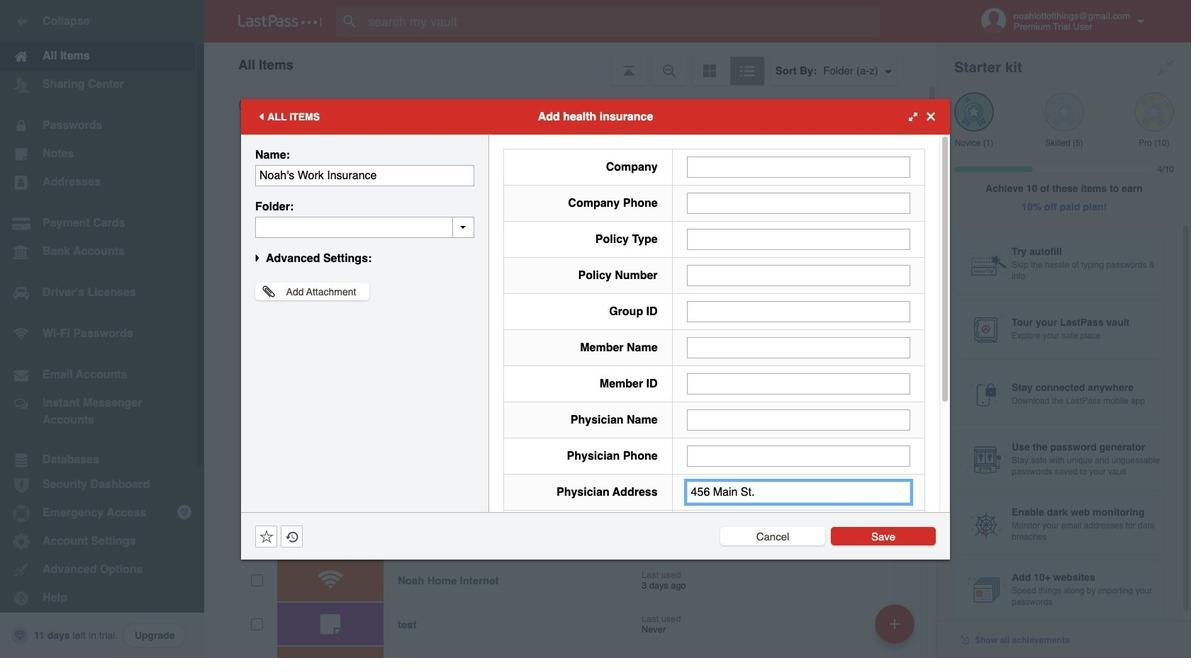 Task type: vqa. For each thing, say whether or not it's contained in the screenshot.
New item element
no



Task type: locate. For each thing, give the bounding box(es) containing it.
search my vault text field
[[336, 6, 903, 37]]

Search search field
[[336, 6, 903, 37]]

lastpass image
[[238, 15, 322, 28]]

None text field
[[687, 156, 911, 178], [255, 165, 475, 186], [687, 193, 911, 214], [255, 217, 475, 238], [687, 229, 911, 250], [687, 265, 911, 286], [687, 337, 911, 359], [687, 410, 911, 431], [687, 482, 911, 503], [687, 156, 911, 178], [255, 165, 475, 186], [687, 193, 911, 214], [255, 217, 475, 238], [687, 229, 911, 250], [687, 265, 911, 286], [687, 337, 911, 359], [687, 410, 911, 431], [687, 482, 911, 503]]

None text field
[[687, 301, 911, 322], [687, 373, 911, 395], [687, 446, 911, 467], [687, 301, 911, 322], [687, 373, 911, 395], [687, 446, 911, 467]]

new item image
[[890, 620, 900, 630]]

dialog
[[241, 99, 950, 650]]



Task type: describe. For each thing, give the bounding box(es) containing it.
new item navigation
[[870, 601, 924, 659]]

main navigation navigation
[[0, 0, 204, 659]]

vault options navigation
[[204, 43, 938, 85]]



